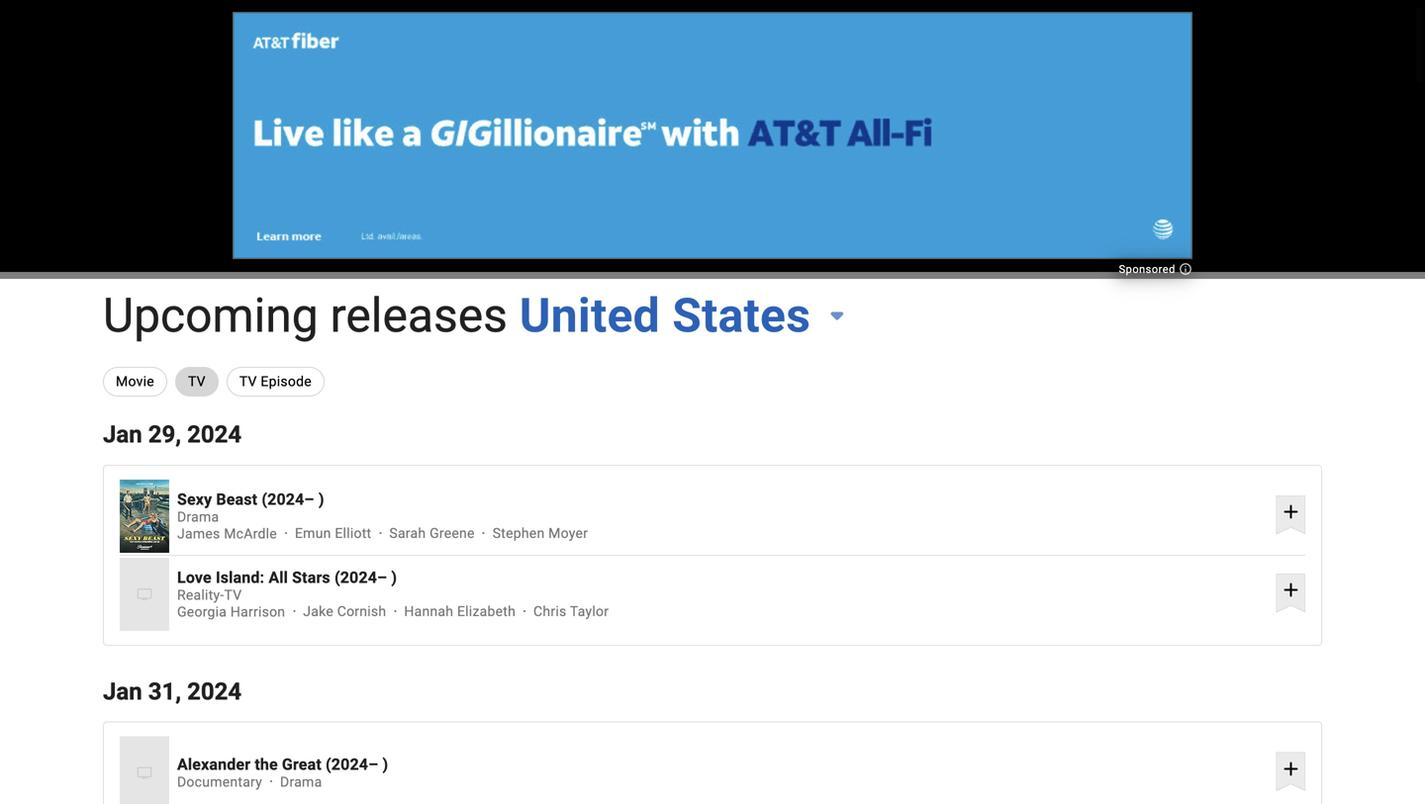 Task type: vqa. For each thing, say whether or not it's contained in the screenshot.
THE ON for Netflix
no



Task type: locate. For each thing, give the bounding box(es) containing it.
tv
[[188, 374, 206, 390], [239, 374, 257, 390], [224, 587, 242, 604]]

emun
[[295, 526, 331, 542]]

television image left alexander
[[137, 766, 152, 781]]

drama inside sexy beast (2024– ) drama
[[177, 509, 219, 525]]

2024
[[187, 421, 242, 449], [187, 678, 242, 706]]

) up emun
[[319, 490, 324, 509]]

(2024– up emun
[[262, 490, 314, 509]]

(2024– right great
[[326, 756, 378, 775]]

add image
[[1279, 501, 1303, 524]]

2 vertical spatial group
[[120, 737, 169, 805]]

group left alexander
[[120, 737, 169, 805]]

)
[[319, 490, 324, 509], [391, 569, 397, 587], [383, 756, 388, 775]]

tv up the "jan 29, 2024"
[[188, 374, 206, 390]]

all
[[269, 569, 288, 587]]

sponsored
[[1119, 263, 1179, 276]]

add image for alexander the great (2024– )
[[1279, 758, 1303, 781]]

2024 right 31, at the left bottom
[[187, 678, 242, 706]]

united states
[[520, 288, 811, 343]]

1 add image from the top
[[1279, 579, 1303, 602]]

television image for alexander the great (2024– )
[[137, 766, 152, 781]]

cornish
[[337, 604, 386, 620]]

add image for love island: all stars (2024– )
[[1279, 579, 1303, 602]]

0 horizontal spatial )
[[319, 490, 324, 509]]

upcoming releases
[[103, 288, 508, 343]]

television image left love
[[137, 587, 152, 603]]

jan
[[103, 421, 142, 449], [103, 678, 142, 706]]

2024 right 29,
[[187, 421, 242, 449]]

tv up the georgia harrison
[[224, 587, 242, 604]]

1 vertical spatial (2024–
[[334, 569, 387, 587]]

1 horizontal spatial )
[[383, 756, 388, 775]]

group left love
[[120, 558, 169, 631]]

(2024– inside sexy beast (2024– ) drama
[[262, 490, 314, 509]]

episode
[[261, 374, 312, 390]]

harrison
[[230, 604, 285, 620]]

island:
[[216, 569, 264, 587]]

sexy
[[177, 490, 212, 509]]

alexander the great (2024– )
[[177, 756, 388, 775]]

2 add image from the top
[[1279, 758, 1303, 781]]

(2024– up cornish
[[334, 569, 387, 587]]

1 vertical spatial jan
[[103, 678, 142, 706]]

0 vertical spatial add image
[[1279, 579, 1303, 602]]

united
[[520, 288, 660, 343]]

1 television image from the top
[[137, 587, 152, 603]]

drama
[[177, 509, 219, 525], [280, 774, 322, 791]]

1 group from the top
[[120, 480, 169, 553]]

2 vertical spatial )
[[383, 756, 388, 775]]

2 group from the top
[[120, 558, 169, 631]]

2 television image from the top
[[137, 766, 152, 781]]

1 vertical spatial television image
[[137, 766, 152, 781]]

1 vertical spatial group
[[120, 558, 169, 631]]

) inside sexy beast (2024– ) drama
[[319, 490, 324, 509]]

0 vertical spatial jan
[[103, 421, 142, 449]]

drama up james
[[177, 509, 219, 525]]

jan left 29,
[[103, 421, 142, 449]]

alexander
[[177, 756, 251, 775]]

tv episode
[[239, 374, 312, 390]]

elizabeth
[[457, 604, 516, 620]]

sarah
[[389, 526, 426, 542]]

jan 31, 2024
[[103, 678, 242, 706]]

0 vertical spatial (2024–
[[262, 490, 314, 509]]

group left the sexy at left
[[120, 480, 169, 553]]

) right great
[[383, 756, 388, 775]]

(2024–
[[262, 490, 314, 509], [334, 569, 387, 587], [326, 756, 378, 775]]

2 horizontal spatial )
[[391, 569, 397, 587]]

1 vertical spatial add image
[[1279, 758, 1303, 781]]

1 vertical spatial )
[[391, 569, 397, 587]]

(2024– inside love island: all stars (2024– ) reality-tv
[[334, 569, 387, 587]]

tv inside button
[[239, 374, 257, 390]]

0 horizontal spatial drama
[[177, 509, 219, 525]]

group
[[120, 480, 169, 553], [120, 558, 169, 631], [120, 737, 169, 805]]

tv inside button
[[188, 374, 206, 390]]

1 vertical spatial drama
[[280, 774, 322, 791]]

2 2024 from the top
[[187, 678, 242, 706]]

1 jan from the top
[[103, 421, 142, 449]]

jan left 31, at the left bottom
[[103, 678, 142, 706]]

2 vertical spatial (2024–
[[326, 756, 378, 775]]

0 vertical spatial television image
[[137, 587, 152, 603]]

1 horizontal spatial drama
[[280, 774, 322, 791]]

upcoming
[[103, 288, 318, 343]]

0 vertical spatial group
[[120, 480, 169, 553]]

love
[[177, 569, 212, 587]]

drama right the
[[280, 774, 322, 791]]

group for sexy
[[120, 480, 169, 553]]

0 vertical spatial )
[[319, 490, 324, 509]]

2024 for jan 31, 2024
[[187, 678, 242, 706]]

television image
[[137, 587, 152, 603], [137, 766, 152, 781]]

jake cornish
[[303, 604, 386, 620]]

1 2024 from the top
[[187, 421, 242, 449]]

add image
[[1279, 579, 1303, 602], [1279, 758, 1303, 781]]

georgia
[[177, 604, 227, 620]]

2 jan from the top
[[103, 678, 142, 706]]

1 vertical spatial 2024
[[187, 678, 242, 706]]

greene
[[430, 526, 475, 542]]

0 vertical spatial drama
[[177, 509, 219, 525]]

movie button
[[103, 367, 167, 397]]

television image for love island: all stars (2024– )
[[137, 587, 152, 603]]

elliott
[[335, 526, 372, 542]]

) down sarah
[[391, 569, 397, 587]]

29,
[[148, 421, 181, 449]]

emun elliott, sarah greene, and james mcardle in sexy beast (2024) image
[[120, 480, 169, 553]]

tv left episode
[[239, 374, 257, 390]]

0 vertical spatial 2024
[[187, 421, 242, 449]]



Task type: describe. For each thing, give the bounding box(es) containing it.
states
[[672, 288, 811, 343]]

31,
[[148, 678, 181, 706]]

tv for tv
[[188, 374, 206, 390]]

mcardle
[[224, 526, 277, 542]]

chris
[[534, 604, 567, 620]]

reality-
[[177, 587, 224, 604]]

tv inside love island: all stars (2024– ) reality-tv
[[224, 587, 242, 604]]

) inside love island: all stars (2024– ) reality-tv
[[391, 569, 397, 587]]

releases
[[330, 288, 508, 343]]

emun elliott
[[295, 526, 372, 542]]

documentary
[[177, 774, 262, 791]]

3 group from the top
[[120, 737, 169, 805]]

jan for jan 31, 2024
[[103, 678, 142, 706]]

taylor
[[570, 604, 609, 620]]

great
[[282, 756, 322, 775]]

the
[[255, 756, 278, 775]]

jan for jan 29, 2024
[[103, 421, 142, 449]]

love island: all stars (2024– ) reality-tv
[[177, 569, 397, 604]]

2024 for jan 29, 2024
[[187, 421, 242, 449]]

group for love
[[120, 558, 169, 631]]

hannah elizabeth
[[404, 604, 516, 620]]

movie
[[116, 374, 154, 390]]

sponsored content section
[[233, 12, 1193, 276]]

hannah
[[404, 604, 454, 620]]

james
[[177, 526, 220, 542]]

jan 29, 2024
[[103, 421, 242, 449]]

sexy beast (2024– ) drama
[[177, 490, 324, 525]]

stephen
[[493, 526, 545, 542]]

tv button
[[175, 367, 219, 397]]

jake
[[303, 604, 334, 620]]

love island: all stars (2024– ) button
[[177, 569, 1268, 587]]

sexy beast (2024– ) button
[[177, 490, 1268, 509]]

tv episode button
[[226, 367, 325, 397]]

moyer
[[548, 526, 588, 542]]

chris taylor
[[534, 604, 609, 620]]

alexander the great (2024– ) button
[[177, 756, 1268, 775]]

stephen moyer
[[493, 526, 588, 542]]

beast
[[216, 490, 258, 509]]

sarah greene
[[389, 526, 475, 542]]

james mcardle
[[177, 526, 277, 542]]

stars
[[292, 569, 330, 587]]

tv for tv episode
[[239, 374, 257, 390]]

georgia harrison
[[177, 604, 285, 620]]



